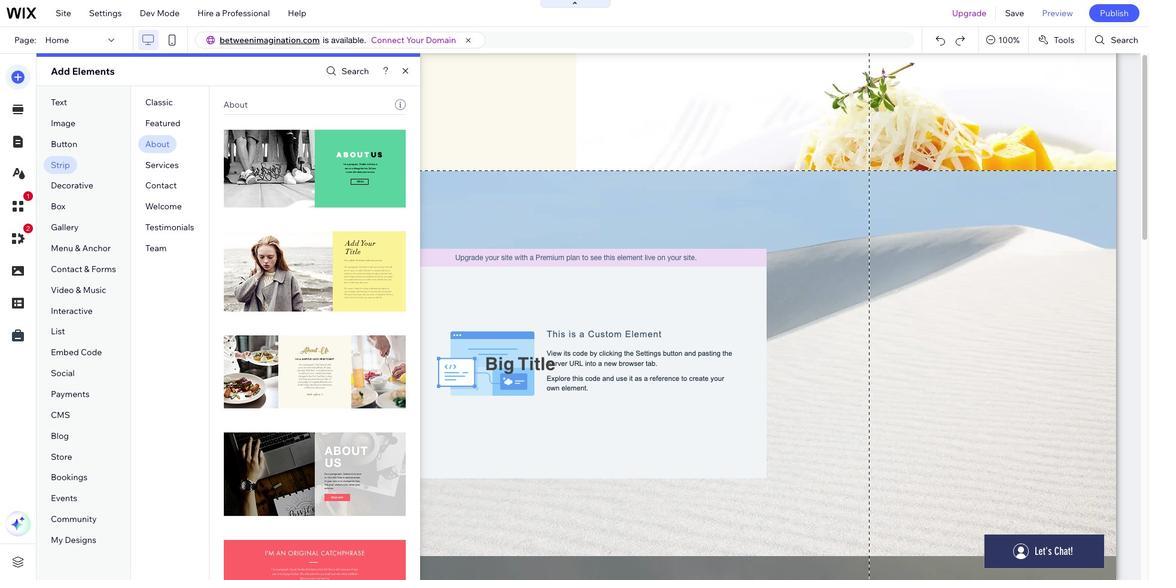 Task type: describe. For each thing, give the bounding box(es) containing it.
2 button
[[5, 224, 33, 252]]

code
[[81, 348, 102, 358]]

cms
[[51, 410, 70, 421]]

menu
[[51, 243, 73, 254]]

dev
[[140, 8, 155, 19]]

tools
[[1054, 35, 1075, 46]]

preview
[[1043, 8, 1074, 19]]

interactive
[[51, 306, 93, 317]]

is
[[323, 35, 329, 45]]

image
[[51, 118, 76, 129]]

menu & anchor
[[51, 243, 111, 254]]

100%
[[999, 35, 1020, 46]]

community
[[51, 515, 97, 525]]

add
[[51, 65, 70, 77]]

100% button
[[980, 27, 1029, 53]]

0 horizontal spatial about
[[145, 139, 170, 150]]

music
[[83, 285, 106, 296]]

help
[[288, 8, 306, 19]]

1 horizontal spatial search button
[[1087, 27, 1150, 53]]

1 vertical spatial search
[[342, 66, 369, 77]]

featured
[[145, 118, 181, 129]]

list
[[51, 327, 65, 337]]

is available. connect your domain
[[323, 35, 456, 46]]

home
[[45, 35, 69, 46]]

services
[[145, 160, 179, 170]]

site
[[56, 8, 71, 19]]

social
[[51, 368, 75, 379]]

1 button
[[5, 192, 33, 219]]

testimonials
[[145, 222, 194, 233]]

embed code
[[51, 348, 102, 358]]

save
[[1006, 8, 1025, 19]]

2
[[26, 225, 30, 232]]

blog
[[51, 431, 69, 442]]

welcome
[[145, 201, 182, 212]]

1 horizontal spatial about
[[224, 99, 248, 110]]

text
[[51, 97, 67, 108]]

& for video
[[76, 285, 81, 296]]

elements
[[72, 65, 115, 77]]

video & music
[[51, 285, 106, 296]]

classic
[[145, 97, 173, 108]]

embed
[[51, 348, 79, 358]]

domain
[[426, 35, 456, 46]]



Task type: vqa. For each thing, say whether or not it's contained in the screenshot.
100% on the top
yes



Task type: locate. For each thing, give the bounding box(es) containing it.
publish button
[[1090, 4, 1140, 22]]

my
[[51, 535, 63, 546]]

1 horizontal spatial contact
[[145, 181, 177, 191]]

contact
[[145, 181, 177, 191], [51, 264, 82, 275]]

& for contact
[[84, 264, 90, 275]]

forms
[[92, 264, 116, 275]]

search button down the available.
[[323, 63, 369, 80]]

0 vertical spatial contact
[[145, 181, 177, 191]]

settings
[[89, 8, 122, 19]]

1 horizontal spatial search
[[1112, 35, 1139, 46]]

contact for contact
[[145, 181, 177, 191]]

hire
[[198, 8, 214, 19]]

my designs
[[51, 535, 96, 546]]

mode
[[157, 8, 180, 19]]

search button
[[1087, 27, 1150, 53], [323, 63, 369, 80]]

decorative
[[51, 181, 93, 191]]

1 vertical spatial search button
[[323, 63, 369, 80]]

hire a professional
[[198, 8, 270, 19]]

upgrade
[[953, 8, 987, 19]]

payments
[[51, 389, 90, 400]]

2 vertical spatial &
[[76, 285, 81, 296]]

gallery
[[51, 222, 79, 233]]

1
[[26, 193, 30, 200]]

contact up video
[[51, 264, 82, 275]]

connect
[[371, 35, 405, 46]]

professional
[[222, 8, 270, 19]]

add elements
[[51, 65, 115, 77]]

button
[[51, 139, 77, 150]]

contact down services
[[145, 181, 177, 191]]

search down publish
[[1112, 35, 1139, 46]]

0 vertical spatial about
[[224, 99, 248, 110]]

& for menu
[[75, 243, 80, 254]]

tools button
[[1029, 27, 1086, 53]]

0 vertical spatial &
[[75, 243, 80, 254]]

your
[[407, 35, 424, 46]]

strip
[[51, 160, 70, 170]]

search
[[1112, 35, 1139, 46], [342, 66, 369, 77]]

&
[[75, 243, 80, 254], [84, 264, 90, 275], [76, 285, 81, 296]]

1 vertical spatial contact
[[51, 264, 82, 275]]

about
[[224, 99, 248, 110], [145, 139, 170, 150]]

anchor
[[82, 243, 111, 254]]

preview button
[[1034, 0, 1083, 26]]

0 vertical spatial search
[[1112, 35, 1139, 46]]

1 vertical spatial about
[[145, 139, 170, 150]]

publish
[[1101, 8, 1129, 19]]

& right menu
[[75, 243, 80, 254]]

a
[[216, 8, 220, 19]]

search button down publish
[[1087, 27, 1150, 53]]

box
[[51, 201, 65, 212]]

betweenimagination.com
[[220, 35, 320, 46]]

video
[[51, 285, 74, 296]]

0 vertical spatial search button
[[1087, 27, 1150, 53]]

available.
[[331, 35, 366, 45]]

0 horizontal spatial contact
[[51, 264, 82, 275]]

contact for contact & forms
[[51, 264, 82, 275]]

search down the available.
[[342, 66, 369, 77]]

0 horizontal spatial search
[[342, 66, 369, 77]]

store
[[51, 452, 72, 463]]

dev mode
[[140, 8, 180, 19]]

& left forms
[[84, 264, 90, 275]]

bookings
[[51, 473, 88, 484]]

contact & forms
[[51, 264, 116, 275]]

& right video
[[76, 285, 81, 296]]

designs
[[65, 535, 96, 546]]

team
[[145, 243, 167, 254]]

1 vertical spatial &
[[84, 264, 90, 275]]

save button
[[997, 0, 1034, 26]]

0 horizontal spatial search button
[[323, 63, 369, 80]]

events
[[51, 494, 77, 504]]



